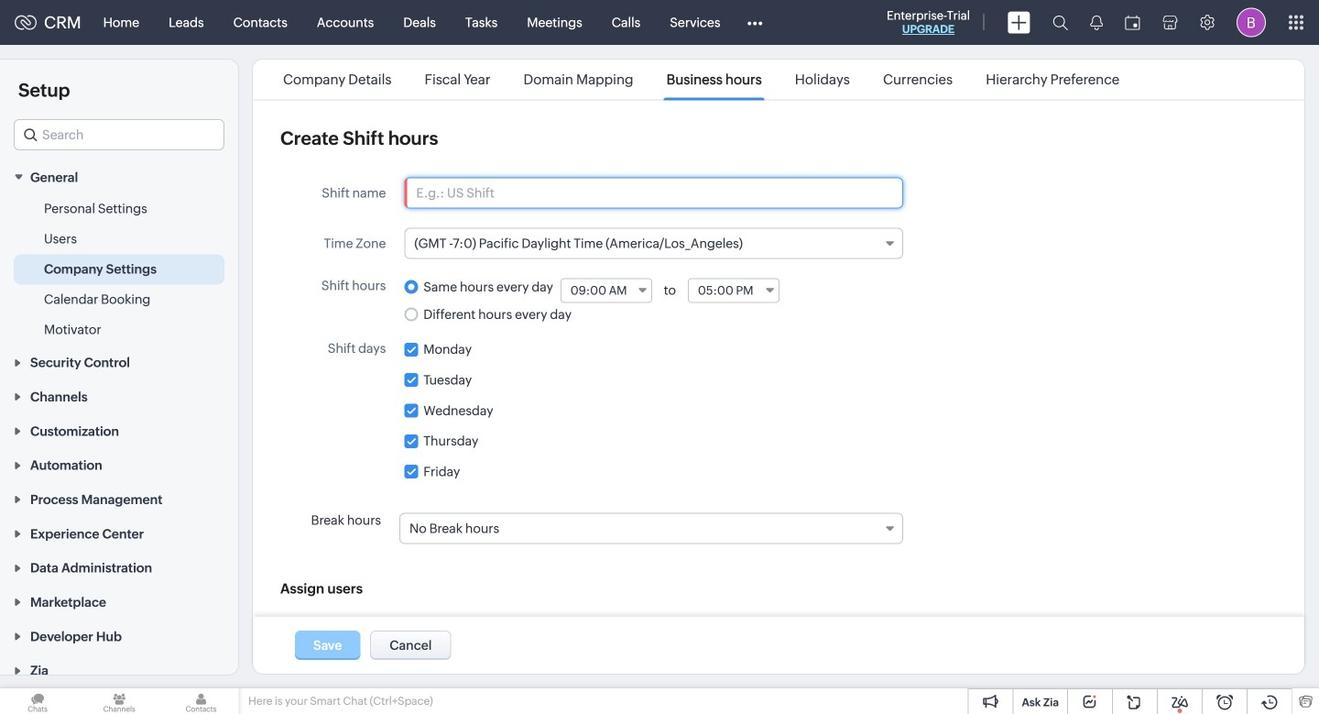 Task type: vqa. For each thing, say whether or not it's contained in the screenshot.
Chats Image in the bottom left of the page
yes



Task type: describe. For each thing, give the bounding box(es) containing it.
search element
[[1042, 0, 1080, 45]]

channels image
[[82, 688, 157, 714]]

contacts image
[[164, 688, 239, 714]]

chats image
[[0, 688, 75, 714]]

logo image
[[15, 15, 37, 30]]

calendar image
[[1126, 15, 1141, 30]]

Search text field
[[15, 120, 224, 149]]

Other Modules field
[[735, 8, 775, 37]]



Task type: locate. For each thing, give the bounding box(es) containing it.
list
[[267, 60, 1137, 99]]

signals element
[[1080, 0, 1115, 45]]

profile element
[[1226, 0, 1278, 44]]

E.g.: US Shift text field
[[405, 178, 903, 208]]

none field search
[[14, 119, 225, 150]]

create menu element
[[997, 0, 1042, 44]]

None field
[[14, 119, 225, 150], [405, 228, 904, 259], [400, 513, 904, 544], [405, 228, 904, 259], [400, 513, 904, 544]]

create menu image
[[1008, 11, 1031, 33]]

profile image
[[1237, 8, 1267, 37]]

None text field
[[689, 279, 779, 302]]

None text field
[[562, 279, 651, 302]]

search image
[[1053, 15, 1069, 30]]

region
[[0, 194, 238, 345]]

signals image
[[1091, 15, 1104, 30]]



